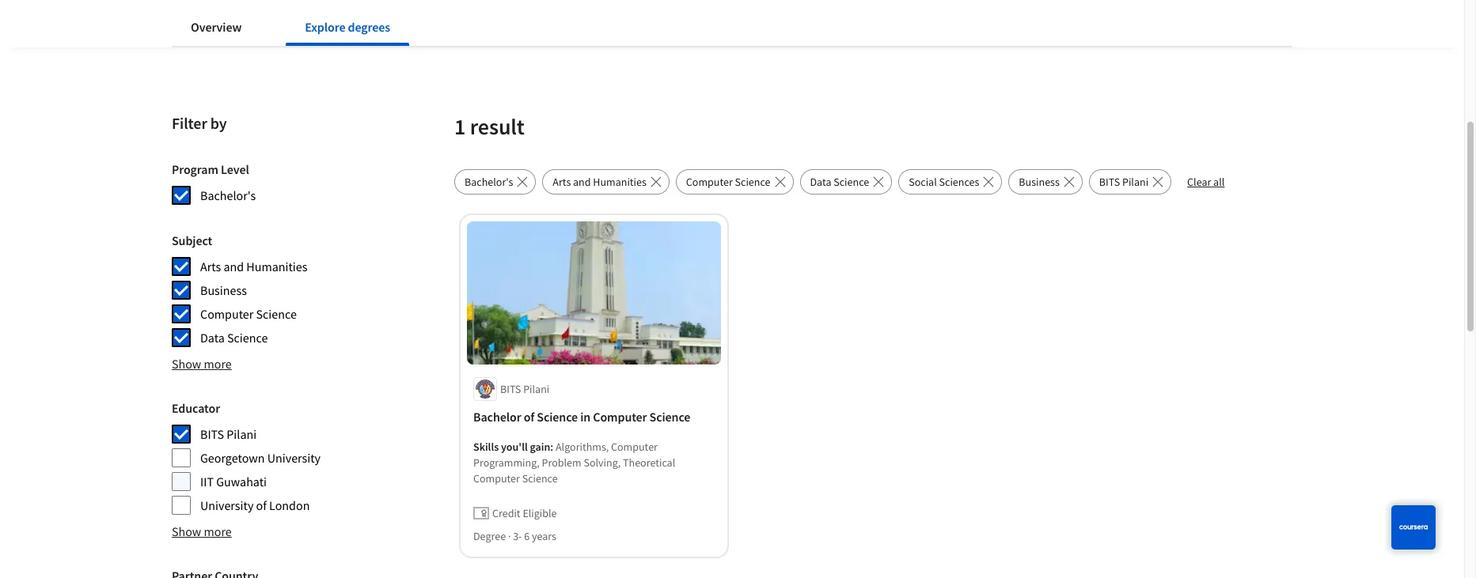 Task type: locate. For each thing, give the bounding box(es) containing it.
bachelor's down "level"
[[200, 188, 256, 203]]

more down university of london on the bottom
[[204, 524, 232, 540]]

pilani
[[1123, 175, 1149, 189], [523, 382, 550, 396], [227, 427, 257, 443]]

·
[[508, 529, 511, 543]]

0 horizontal spatial business
[[200, 283, 247, 298]]

0 horizontal spatial bits pilani
[[200, 427, 257, 443]]

university of london
[[200, 498, 310, 514]]

2 show from the top
[[172, 524, 201, 540]]

of for london
[[256, 498, 267, 514]]

0 horizontal spatial data
[[200, 330, 225, 346]]

1 horizontal spatial bachelor's
[[465, 175, 513, 189]]

bits pilani up bachelor
[[500, 382, 550, 396]]

0 horizontal spatial of
[[256, 498, 267, 514]]

1 horizontal spatial university
[[267, 450, 321, 466]]

1 vertical spatial and
[[224, 259, 244, 275]]

1 horizontal spatial data
[[810, 175, 832, 189]]

1 horizontal spatial humanities
[[593, 175, 647, 189]]

bits pilani
[[1099, 175, 1149, 189], [500, 382, 550, 396], [200, 427, 257, 443]]

1 horizontal spatial data science
[[810, 175, 869, 189]]

bits
[[1099, 175, 1120, 189], [500, 382, 521, 396], [200, 427, 224, 443]]

0 horizontal spatial and
[[224, 259, 244, 275]]

explore degrees
[[305, 19, 390, 35]]

arts and humanities button
[[543, 169, 670, 195]]

of inside educator group
[[256, 498, 267, 514]]

more
[[204, 356, 232, 372], [204, 524, 232, 540]]

0 vertical spatial data science
[[810, 175, 869, 189]]

0 vertical spatial bits pilani
[[1099, 175, 1149, 189]]

1 show from the top
[[172, 356, 201, 372]]

show more button for data
[[172, 355, 232, 374]]

0 vertical spatial more
[[204, 356, 232, 372]]

0 vertical spatial show more
[[172, 356, 232, 372]]

0 vertical spatial of
[[524, 409, 535, 425]]

1 vertical spatial humanities
[[246, 259, 308, 275]]

1 vertical spatial computer science
[[200, 306, 297, 322]]

university
[[267, 450, 321, 466], [200, 498, 254, 514]]

in
[[580, 409, 591, 425]]

university down iit guwahati
[[200, 498, 254, 514]]

explore
[[305, 19, 345, 35]]

bachelor's inside button
[[465, 175, 513, 189]]

1
[[454, 112, 466, 141]]

0 horizontal spatial arts
[[200, 259, 221, 275]]

0 horizontal spatial computer science
[[200, 306, 297, 322]]

bachelor's inside "program level" group
[[200, 188, 256, 203]]

programming,
[[473, 456, 540, 470]]

2 show more button from the top
[[172, 522, 232, 541]]

show more up educator
[[172, 356, 232, 372]]

0 vertical spatial arts
[[553, 175, 571, 189]]

arts
[[553, 175, 571, 189], [200, 259, 221, 275]]

science inside computer science 'button'
[[735, 175, 771, 189]]

data science inside subject group
[[200, 330, 268, 346]]

arts and humanities
[[553, 175, 647, 189], [200, 259, 308, 275]]

business inside subject group
[[200, 283, 247, 298]]

show more for data science
[[172, 356, 232, 372]]

bits pilani up georgetown
[[200, 427, 257, 443]]

university up london
[[267, 450, 321, 466]]

show more for university of london
[[172, 524, 232, 540]]

algorithms, computer programming, problem solving, theoretical computer science
[[473, 440, 675, 486]]

bits inside educator group
[[200, 427, 224, 443]]

bachelor
[[473, 409, 521, 425]]

2 vertical spatial bits
[[200, 427, 224, 443]]

all
[[1214, 175, 1225, 189]]

tab list
[[172, 8, 435, 46]]

bachelor's down 1 result
[[465, 175, 513, 189]]

0 horizontal spatial data science
[[200, 330, 268, 346]]

by
[[210, 113, 227, 133]]

2 vertical spatial bits pilani
[[200, 427, 257, 443]]

overview button
[[172, 8, 261, 46]]

1 vertical spatial arts and humanities
[[200, 259, 308, 275]]

2 horizontal spatial bits pilani
[[1099, 175, 1149, 189]]

bachelor's
[[465, 175, 513, 189], [200, 188, 256, 203]]

of left london
[[256, 498, 267, 514]]

of right bachelor
[[524, 409, 535, 425]]

0 horizontal spatial university
[[200, 498, 254, 514]]

show for data
[[172, 356, 201, 372]]

0 vertical spatial show more button
[[172, 355, 232, 374]]

1 vertical spatial show more button
[[172, 522, 232, 541]]

tab list containing overview
[[172, 8, 435, 46]]

0 horizontal spatial pilani
[[227, 427, 257, 443]]

1 horizontal spatial business
[[1019, 175, 1060, 189]]

show more button down the 'iit'
[[172, 522, 232, 541]]

3-
[[513, 529, 522, 543]]

arts and humanities inside subject group
[[200, 259, 308, 275]]

degrees
[[348, 19, 390, 35]]

bits pilani inside educator group
[[200, 427, 257, 443]]

science inside algorithms, computer programming, problem solving, theoretical computer science
[[522, 471, 558, 486]]

data science inside button
[[810, 175, 869, 189]]

clear
[[1188, 175, 1211, 189]]

0 vertical spatial and
[[573, 175, 591, 189]]

skills you'll gain :
[[473, 440, 556, 454]]

arts down subject
[[200, 259, 221, 275]]

of inside "link"
[[524, 409, 535, 425]]

georgetown university
[[200, 450, 321, 466]]

humanities inside button
[[593, 175, 647, 189]]

pilani up georgetown
[[227, 427, 257, 443]]

business inside button
[[1019, 175, 1060, 189]]

1 vertical spatial arts
[[200, 259, 221, 275]]

years
[[532, 529, 557, 543]]

and
[[573, 175, 591, 189], [224, 259, 244, 275]]

1 horizontal spatial bits pilani
[[500, 382, 550, 396]]

show more button for university
[[172, 522, 232, 541]]

1 horizontal spatial and
[[573, 175, 591, 189]]

show down the 'iit'
[[172, 524, 201, 540]]

humanities
[[593, 175, 647, 189], [246, 259, 308, 275]]

bits up bachelor
[[500, 382, 521, 396]]

clear all button
[[1178, 169, 1234, 195]]

1 horizontal spatial bits
[[500, 382, 521, 396]]

bits right business button
[[1099, 175, 1120, 189]]

0 vertical spatial computer science
[[686, 175, 771, 189]]

1 vertical spatial of
[[256, 498, 267, 514]]

2 vertical spatial pilani
[[227, 427, 257, 443]]

london
[[269, 498, 310, 514]]

show more button up educator
[[172, 355, 232, 374]]

0 horizontal spatial bachelor's
[[200, 188, 256, 203]]

of
[[524, 409, 535, 425], [256, 498, 267, 514]]

1 vertical spatial data science
[[200, 330, 268, 346]]

bachelor of science in computer science link
[[473, 407, 715, 426]]

algorithms,
[[556, 440, 609, 454]]

computer
[[686, 175, 733, 189], [200, 306, 254, 322], [593, 409, 647, 425], [611, 440, 658, 454], [473, 471, 520, 486]]

business button
[[1009, 169, 1083, 195]]

filter by
[[172, 113, 227, 133]]

2 more from the top
[[204, 524, 232, 540]]

data science
[[810, 175, 869, 189], [200, 330, 268, 346]]

pilani left clear
[[1123, 175, 1149, 189]]

business
[[1019, 175, 1060, 189], [200, 283, 247, 298]]

more up educator
[[204, 356, 232, 372]]

0 vertical spatial bits
[[1099, 175, 1120, 189]]

1 show more button from the top
[[172, 355, 232, 374]]

0 horizontal spatial humanities
[[246, 259, 308, 275]]

science inside data science button
[[834, 175, 869, 189]]

subject group
[[172, 231, 321, 348]]

1 vertical spatial more
[[204, 524, 232, 540]]

1 horizontal spatial arts and humanities
[[553, 175, 647, 189]]

1 vertical spatial show more
[[172, 524, 232, 540]]

0 vertical spatial humanities
[[593, 175, 647, 189]]

1 horizontal spatial arts
[[553, 175, 571, 189]]

arts right the bachelor's button
[[553, 175, 571, 189]]

bits down educator
[[200, 427, 224, 443]]

0 vertical spatial pilani
[[1123, 175, 1149, 189]]

1 vertical spatial pilani
[[523, 382, 550, 396]]

eligible
[[523, 506, 557, 521]]

educator group
[[172, 399, 321, 516]]

bits pilani left clear
[[1099, 175, 1149, 189]]

computer science
[[686, 175, 771, 189], [200, 306, 297, 322]]

6
[[524, 529, 530, 543]]

pilani up bachelor of science in computer science
[[523, 382, 550, 396]]

science
[[735, 175, 771, 189], [834, 175, 869, 189], [256, 306, 297, 322], [227, 330, 268, 346], [537, 409, 578, 425], [650, 409, 691, 425], [522, 471, 558, 486]]

1 more from the top
[[204, 356, 232, 372]]

2 show more from the top
[[172, 524, 232, 540]]

data
[[810, 175, 832, 189], [200, 330, 225, 346]]

1 vertical spatial data
[[200, 330, 225, 346]]

0 vertical spatial show
[[172, 356, 201, 372]]

computer inside bachelor of science in computer science "link"
[[593, 409, 647, 425]]

1 vertical spatial university
[[200, 498, 254, 514]]

data inside button
[[810, 175, 832, 189]]

arts inside button
[[553, 175, 571, 189]]

clear all
[[1188, 175, 1225, 189]]

program
[[172, 161, 218, 177]]

show more down the 'iit'
[[172, 524, 232, 540]]

guwahati
[[216, 474, 267, 490]]

2 horizontal spatial bits
[[1099, 175, 1120, 189]]

show
[[172, 356, 201, 372], [172, 524, 201, 540]]

0 vertical spatial business
[[1019, 175, 1060, 189]]

0 vertical spatial arts and humanities
[[553, 175, 647, 189]]

0 horizontal spatial arts and humanities
[[200, 259, 308, 275]]

1 vertical spatial business
[[200, 283, 247, 298]]

2 horizontal spatial pilani
[[1123, 175, 1149, 189]]

1 horizontal spatial computer science
[[686, 175, 771, 189]]

show more button
[[172, 355, 232, 374], [172, 522, 232, 541]]

arts and humanities inside arts and humanities button
[[553, 175, 647, 189]]

show up educator
[[172, 356, 201, 372]]

skills
[[473, 440, 499, 454]]

1 show more from the top
[[172, 356, 232, 372]]

0 vertical spatial data
[[810, 175, 832, 189]]

1 horizontal spatial of
[[524, 409, 535, 425]]

degree · 3- 6 years
[[473, 529, 557, 543]]

iit
[[200, 474, 214, 490]]

0 horizontal spatial bits
[[200, 427, 224, 443]]

program level
[[172, 161, 249, 177]]

show more
[[172, 356, 232, 372], [172, 524, 232, 540]]

1 vertical spatial show
[[172, 524, 201, 540]]



Task type: describe. For each thing, give the bounding box(es) containing it.
social sciences button
[[899, 169, 1002, 195]]

result
[[470, 112, 525, 141]]

bits pilani inside button
[[1099, 175, 1149, 189]]

:
[[550, 440, 554, 454]]

and inside subject group
[[224, 259, 244, 275]]

solving,
[[584, 456, 621, 470]]

data inside subject group
[[200, 330, 225, 346]]

humanities inside subject group
[[246, 259, 308, 275]]

0 vertical spatial university
[[267, 450, 321, 466]]

arts inside subject group
[[200, 259, 221, 275]]

gain
[[530, 440, 550, 454]]

computer science inside subject group
[[200, 306, 297, 322]]

social sciences
[[909, 175, 980, 189]]

filter
[[172, 113, 207, 133]]

data science button
[[800, 169, 892, 195]]

1 horizontal spatial pilani
[[523, 382, 550, 396]]

pilani inside educator group
[[227, 427, 257, 443]]

and inside button
[[573, 175, 591, 189]]

bits pilani button
[[1089, 169, 1172, 195]]

show for university
[[172, 524, 201, 540]]

credit eligible
[[492, 506, 557, 521]]

program level group
[[172, 160, 321, 206]]

pilani inside button
[[1123, 175, 1149, 189]]

1 vertical spatial bits pilani
[[500, 382, 550, 396]]

degree
[[473, 529, 506, 543]]

theoretical
[[623, 456, 675, 470]]

problem
[[542, 456, 582, 470]]

1 result
[[454, 112, 525, 141]]

computer inside subject group
[[200, 306, 254, 322]]

overview
[[191, 19, 242, 35]]

computer science inside 'button'
[[686, 175, 771, 189]]

georgetown
[[200, 450, 265, 466]]

bachelor's button
[[454, 169, 536, 195]]

subject
[[172, 233, 212, 249]]

computer science button
[[676, 169, 794, 195]]

of for science
[[524, 409, 535, 425]]

social
[[909, 175, 937, 189]]

more for data
[[204, 356, 232, 372]]

1 vertical spatial bits
[[500, 382, 521, 396]]

bachelor of science in computer science
[[473, 409, 691, 425]]

you'll
[[501, 440, 528, 454]]

sciences
[[939, 175, 980, 189]]

bits inside button
[[1099, 175, 1120, 189]]

explore degrees button
[[286, 8, 409, 46]]

more for university
[[204, 524, 232, 540]]

computer inside computer science 'button'
[[686, 175, 733, 189]]

educator
[[172, 401, 220, 416]]

credit
[[492, 506, 521, 521]]

level
[[221, 161, 249, 177]]

iit guwahati
[[200, 474, 267, 490]]



Task type: vqa. For each thing, say whether or not it's contained in the screenshot.
left Pilani
yes



